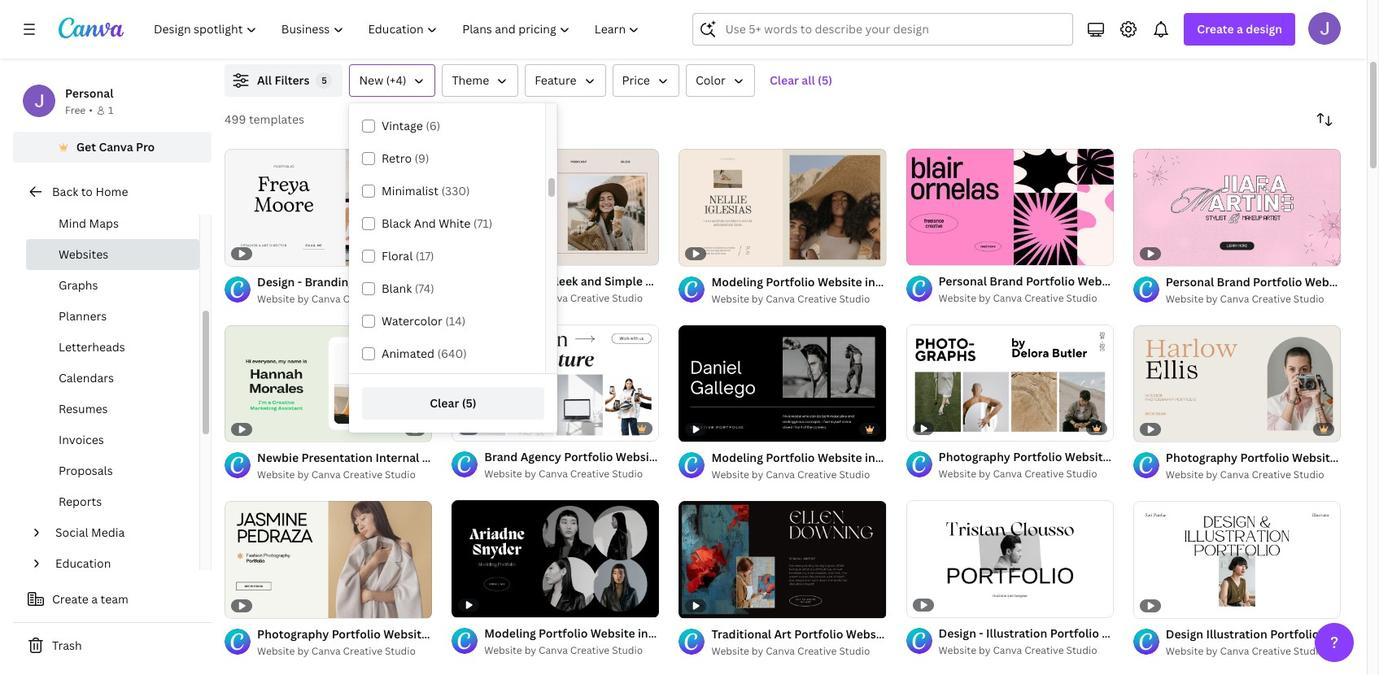 Task type: vqa. For each thing, say whether or not it's contained in the screenshot.
rightmost create
yes



Task type: locate. For each thing, give the bounding box(es) containing it.
clear
[[770, 72, 799, 88], [430, 396, 459, 411]]

1 horizontal spatial a
[[1237, 21, 1244, 37]]

top level navigation element
[[143, 13, 654, 46]]

planners link
[[26, 301, 199, 332]]

499 templates
[[225, 112, 304, 127]]

price button
[[613, 64, 680, 97]]

0 vertical spatial clear
[[770, 72, 799, 88]]

templates
[[249, 112, 304, 127]]

(5) down (640)
[[462, 396, 477, 411]]

(5) right all
[[818, 72, 833, 88]]

0 vertical spatial a
[[1237, 21, 1244, 37]]

planners
[[59, 308, 107, 324]]

price
[[622, 72, 650, 88]]

create a design button
[[1185, 13, 1296, 46]]

black and white (71)
[[382, 216, 493, 231]]

all filters
[[257, 72, 310, 88]]

vintage (6)
[[382, 118, 441, 133]]

1 horizontal spatial (5)
[[818, 72, 833, 88]]

1 vertical spatial clear
[[430, 396, 459, 411]]

1 horizontal spatial create
[[1198, 21, 1235, 37]]

blogger
[[646, 273, 688, 289]]

a left team
[[91, 592, 98, 607]]

studio
[[612, 291, 643, 305], [1067, 291, 1098, 305], [385, 292, 416, 306], [839, 292, 870, 306], [1294, 292, 1325, 306], [612, 468, 643, 481], [1067, 468, 1098, 481], [385, 468, 416, 482], [839, 468, 870, 482], [1294, 468, 1325, 482], [612, 644, 643, 658], [1067, 644, 1098, 658], [385, 644, 416, 658], [839, 644, 870, 658], [1294, 644, 1325, 658]]

trash
[[52, 638, 82, 654]]

a for design
[[1237, 21, 1244, 37]]

beige
[[515, 273, 546, 289]]

vintage
[[382, 118, 423, 133]]

1 vertical spatial create
[[52, 592, 89, 607]]

invoices link
[[26, 425, 199, 456]]

0 horizontal spatial create
[[52, 592, 89, 607]]

personal
[[65, 85, 113, 101], [691, 273, 739, 289]]

create down education
[[52, 592, 89, 607]]

by
[[525, 291, 536, 305], [979, 291, 991, 305], [297, 292, 309, 306], [752, 292, 764, 306], [1206, 292, 1218, 306], [525, 468, 536, 481], [979, 468, 991, 481], [297, 468, 309, 482], [752, 468, 764, 482], [1206, 468, 1218, 482], [525, 644, 536, 658], [979, 644, 991, 658], [297, 644, 309, 658], [752, 644, 764, 658], [1206, 644, 1218, 658]]

media
[[91, 525, 125, 540]]

resumes link
[[26, 394, 199, 425]]

back to home
[[52, 184, 128, 199]]

maps
[[89, 216, 119, 231]]

1 vertical spatial a
[[91, 592, 98, 607]]

1 vertical spatial (5)
[[462, 396, 477, 411]]

free
[[65, 103, 86, 117]]

creative
[[570, 291, 610, 305], [1025, 291, 1064, 305], [343, 292, 383, 306], [798, 292, 837, 306], [1252, 292, 1292, 306], [570, 468, 610, 481], [1025, 468, 1064, 481], [343, 468, 383, 482], [798, 468, 837, 482], [1252, 468, 1292, 482], [570, 644, 610, 658], [1025, 644, 1064, 658], [343, 644, 383, 658], [798, 644, 837, 658], [1252, 644, 1292, 658]]

canva inside light beige sleek and simple blogger personal website website by canva creative studio
[[539, 291, 568, 305]]

design
[[1246, 21, 1283, 37]]

education
[[55, 556, 111, 571]]

0 horizontal spatial a
[[91, 592, 98, 607]]

(5)
[[818, 72, 833, 88], [462, 396, 477, 411]]

0 vertical spatial personal
[[65, 85, 113, 101]]

(71)
[[474, 216, 493, 231]]

personal brand portfolio website in fuchsia black cream anti-design style image
[[906, 149, 1114, 266]]

1 vertical spatial personal
[[691, 273, 739, 289]]

retro
[[382, 151, 412, 166]]

floral (17)
[[382, 248, 434, 264]]

personal up •
[[65, 85, 113, 101]]

website templates image
[[994, 0, 1341, 45], [994, 0, 1341, 45]]

create left design
[[1198, 21, 1235, 37]]

create inside create a design dropdown button
[[1198, 21, 1235, 37]]

website
[[742, 273, 787, 289], [484, 291, 522, 305], [939, 291, 977, 305], [257, 292, 295, 306], [712, 292, 750, 306], [1166, 292, 1204, 306], [484, 468, 522, 481], [939, 468, 977, 481], [257, 468, 295, 482], [712, 468, 750, 482], [1166, 468, 1204, 482], [484, 644, 522, 658], [939, 644, 977, 658], [257, 644, 295, 658], [712, 644, 750, 658], [1166, 644, 1204, 658]]

0 horizontal spatial (5)
[[462, 396, 477, 411]]

create for create a design
[[1198, 21, 1235, 37]]

new
[[359, 72, 383, 88]]

canva inside button
[[99, 139, 133, 155]]

a for team
[[91, 592, 98, 607]]

0 vertical spatial create
[[1198, 21, 1235, 37]]

back
[[52, 184, 78, 199]]

Sort by button
[[1309, 103, 1341, 136]]

clear (5)
[[430, 396, 477, 411]]

sleek
[[549, 273, 578, 289]]

clear all (5) button
[[762, 64, 841, 97]]

canva
[[99, 139, 133, 155], [539, 291, 568, 305], [993, 291, 1023, 305], [312, 292, 341, 306], [766, 292, 795, 306], [1221, 292, 1250, 306], [539, 468, 568, 481], [993, 468, 1023, 481], [312, 468, 341, 482], [766, 468, 795, 482], [1221, 468, 1250, 482], [539, 644, 568, 658], [993, 644, 1023, 658], [312, 644, 341, 658], [766, 644, 795, 658], [1221, 644, 1250, 658]]

color button
[[686, 64, 755, 97]]

personal inside light beige sleek and simple blogger personal website website by canva creative studio
[[691, 273, 739, 289]]

blank
[[382, 281, 412, 296]]

create
[[1198, 21, 1235, 37], [52, 592, 89, 607]]

animated (640)
[[382, 346, 467, 361]]

minimalist
[[382, 183, 439, 199]]

None search field
[[693, 13, 1074, 46]]

website by canva creative studio
[[939, 291, 1098, 305], [257, 292, 416, 306], [712, 292, 870, 306], [1166, 292, 1325, 306], [484, 468, 643, 481], [939, 468, 1098, 481], [257, 468, 416, 482], [712, 468, 870, 482], [1166, 468, 1325, 482], [484, 644, 643, 658], [939, 644, 1098, 658], [257, 644, 416, 658], [712, 644, 870, 658], [1166, 644, 1325, 658]]

creative inside light beige sleek and simple blogger personal website website by canva creative studio
[[570, 291, 610, 305]]

theme
[[452, 72, 489, 88]]

create inside create a team button
[[52, 592, 89, 607]]

1 horizontal spatial personal
[[691, 273, 739, 289]]

resumes
[[59, 401, 108, 417]]

new (+4) button
[[350, 64, 436, 97]]

letterheads
[[59, 339, 125, 355]]

clear left all
[[770, 72, 799, 88]]

a inside dropdown button
[[1237, 21, 1244, 37]]

5 filter options selected element
[[316, 72, 332, 89]]

graphs link
[[26, 270, 199, 301]]

(330)
[[442, 183, 470, 199]]

1
[[108, 103, 113, 117]]

pro
[[136, 139, 155, 155]]

1 horizontal spatial clear
[[770, 72, 799, 88]]

reports
[[59, 494, 102, 510]]

calendars
[[59, 370, 114, 386]]

letterheads link
[[26, 332, 199, 363]]

clear (5) button
[[362, 387, 545, 420]]

a left design
[[1237, 21, 1244, 37]]

and
[[581, 273, 602, 289]]

animated
[[382, 346, 435, 361]]

personal right blogger at top left
[[691, 273, 739, 289]]

0 horizontal spatial clear
[[430, 396, 459, 411]]

a inside button
[[91, 592, 98, 607]]

•
[[89, 103, 93, 117]]

clear down (640)
[[430, 396, 459, 411]]

0 horizontal spatial personal
[[65, 85, 113, 101]]



Task type: describe. For each thing, give the bounding box(es) containing it.
reports link
[[26, 487, 199, 518]]

(9)
[[415, 151, 429, 166]]

Search search field
[[726, 14, 1063, 45]]

all
[[802, 72, 815, 88]]

light beige sleek and simple blogger personal website link
[[484, 273, 787, 290]]

floral
[[382, 248, 413, 264]]

5
[[322, 74, 327, 86]]

and
[[414, 216, 436, 231]]

proposals link
[[26, 456, 199, 487]]

(17)
[[416, 248, 434, 264]]

mind maps
[[59, 216, 119, 231]]

create a design
[[1198, 21, 1283, 37]]

light beige sleek and simple blogger personal website website by canva creative studio
[[484, 273, 787, 305]]

home
[[96, 184, 128, 199]]

create for create a team
[[52, 592, 89, 607]]

team
[[101, 592, 129, 607]]

calendars link
[[26, 363, 199, 394]]

invoices
[[59, 432, 104, 448]]

499
[[225, 112, 246, 127]]

by inside light beige sleek and simple blogger personal website website by canva creative studio
[[525, 291, 536, 305]]

feature
[[535, 72, 577, 88]]

minimalist (330)
[[382, 183, 470, 199]]

social media link
[[49, 518, 190, 549]]

get
[[76, 139, 96, 155]]

education link
[[49, 549, 190, 580]]

get canva pro
[[76, 139, 155, 155]]

social media
[[55, 525, 125, 540]]

0 vertical spatial (5)
[[818, 72, 833, 88]]

watercolor (14)
[[382, 313, 466, 329]]

color
[[696, 72, 726, 88]]

simple
[[605, 273, 643, 289]]

(14)
[[445, 313, 466, 329]]

websites
[[59, 247, 108, 262]]

black
[[382, 216, 411, 231]]

(74)
[[415, 281, 434, 296]]

free •
[[65, 103, 93, 117]]

(+4)
[[386, 72, 407, 88]]

retro (9)
[[382, 151, 429, 166]]

mind maps link
[[26, 208, 199, 239]]

create a team button
[[13, 584, 212, 616]]

(640)
[[438, 346, 467, 361]]

create a team
[[52, 592, 129, 607]]

clear for clear (5)
[[430, 396, 459, 411]]

light
[[484, 273, 512, 289]]

mind
[[59, 216, 86, 231]]

all
[[257, 72, 272, 88]]

watercolor
[[382, 313, 443, 329]]

clear for clear all (5)
[[770, 72, 799, 88]]

light beige sleek and simple blogger personal website image
[[452, 149, 660, 266]]

filters
[[275, 72, 310, 88]]

new (+4)
[[359, 72, 407, 88]]

graphs
[[59, 278, 98, 293]]

feature button
[[525, 64, 606, 97]]

proposals
[[59, 463, 113, 479]]

clear all (5)
[[770, 72, 833, 88]]

studio inside light beige sleek and simple blogger personal website website by canva creative studio
[[612, 291, 643, 305]]

blank (74)
[[382, 281, 434, 296]]

(6)
[[426, 118, 441, 133]]

to
[[81, 184, 93, 199]]

social
[[55, 525, 88, 540]]

white
[[439, 216, 471, 231]]

theme button
[[442, 64, 519, 97]]

jacob simon image
[[1309, 12, 1341, 45]]

trash link
[[13, 630, 212, 663]]

get canva pro button
[[13, 132, 212, 163]]



